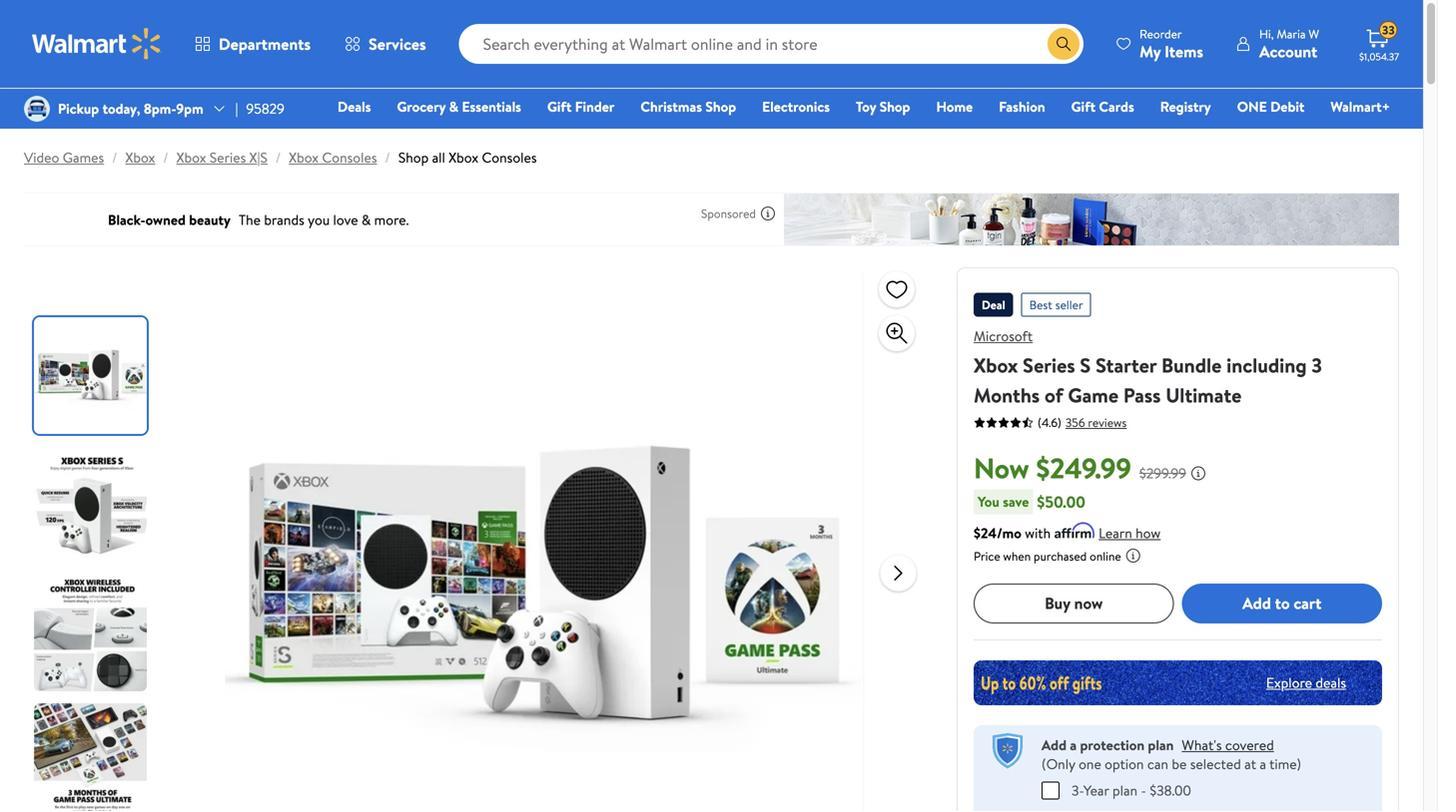 Task type: locate. For each thing, give the bounding box(es) containing it.
up to sixty percent off deals. shop now. image
[[974, 661, 1382, 706]]

shop right toy
[[880, 97, 910, 116]]

1 / from the left
[[112, 148, 117, 167]]

shop left all
[[398, 148, 429, 167]]

gift finder
[[547, 97, 615, 116]]

add for add a protection plan what's covered (only one option can be selected at a time)
[[1042, 736, 1067, 755]]

selected
[[1190, 755, 1241, 774]]

wpp logo image
[[990, 734, 1026, 770]]

explore deals link
[[1258, 666, 1354, 701]]

a
[[1070, 736, 1077, 755], [1260, 755, 1266, 774]]

now
[[974, 449, 1029, 488]]

4 / from the left
[[385, 148, 390, 167]]

shop
[[705, 97, 736, 116], [880, 97, 910, 116], [398, 148, 429, 167]]

services button
[[328, 20, 443, 68]]

1 horizontal spatial consoles
[[482, 148, 537, 167]]

a right at
[[1260, 755, 1266, 774]]

0 horizontal spatial a
[[1070, 736, 1077, 755]]

plan left the -
[[1112, 781, 1138, 801]]

deals link
[[329, 96, 380, 117]]

save
[[1003, 492, 1029, 512]]

bundle
[[1161, 352, 1222, 379]]

xbox series s starter bundle including 3 months of game pass ultimate - image 2 of 9 image
[[34, 446, 151, 563]]

3 / from the left
[[276, 148, 281, 167]]

one debit
[[1237, 97, 1305, 116]]

add left one on the right of the page
[[1042, 736, 1067, 755]]

add inside button
[[1243, 593, 1271, 615]]

plan
[[1148, 736, 1174, 755], [1112, 781, 1138, 801]]

s
[[1080, 352, 1091, 379]]

deals
[[338, 97, 371, 116]]

home
[[936, 97, 973, 116]]

1 consoles from the left
[[322, 148, 377, 167]]

x|s
[[249, 148, 268, 167]]

xbox down microsoft link
[[974, 352, 1018, 379]]

can
[[1147, 755, 1168, 774]]

one debit link
[[1228, 96, 1314, 117]]

/ left xbox link
[[112, 148, 117, 167]]

what's covered button
[[1182, 736, 1274, 755]]

with
[[1025, 524, 1051, 543]]

xbox series s starter bundle including 3 months of game pass ultimate - image 4 of 9 image
[[34, 704, 151, 812]]

gift for gift finder
[[547, 97, 572, 116]]

consoles down "essentials"
[[482, 148, 537, 167]]

xbox link
[[125, 148, 155, 167]]

/ right xbox link
[[163, 148, 168, 167]]

ad disclaimer and feedback image
[[760, 206, 776, 222]]

2 gift from the left
[[1071, 97, 1096, 116]]

gift left cards
[[1071, 97, 1096, 116]]

toy shop
[[856, 97, 910, 116]]

plan inside add a protection plan what's covered (only one option can be selected at a time)
[[1148, 736, 1174, 755]]

a left one on the right of the page
[[1070, 736, 1077, 755]]

reorder
[[1140, 25, 1182, 42]]

cart
[[1294, 593, 1322, 615]]

be
[[1172, 755, 1187, 774]]

0 vertical spatial add
[[1243, 593, 1271, 615]]

ultimate
[[1166, 381, 1242, 409]]

add left to
[[1243, 593, 1271, 615]]

1 horizontal spatial shop
[[705, 97, 736, 116]]

| 95829
[[235, 99, 285, 118]]

1 vertical spatial add
[[1042, 736, 1067, 755]]

1 vertical spatial series
[[1023, 352, 1075, 379]]

game
[[1068, 381, 1119, 409]]

year
[[1083, 781, 1109, 801]]

0 vertical spatial plan
[[1148, 736, 1174, 755]]

video games link
[[24, 148, 104, 167]]

 image
[[24, 96, 50, 122]]

add to favorites list, xbox series s starter bundle including 3 months of game pass ultimate image
[[885, 277, 909, 302]]

1 gift from the left
[[547, 97, 572, 116]]

reviews
[[1088, 414, 1127, 431]]

hi, maria w account
[[1259, 25, 1319, 62]]

fashion link
[[990, 96, 1054, 117]]

next media item image
[[886, 562, 910, 586]]

0 horizontal spatial add
[[1042, 736, 1067, 755]]

1 horizontal spatial gift
[[1071, 97, 1096, 116]]

toy shop link
[[847, 96, 919, 117]]

what's
[[1182, 736, 1222, 755]]

0 horizontal spatial series
[[210, 148, 246, 167]]

series up of
[[1023, 352, 1075, 379]]

gift inside 'link'
[[547, 97, 572, 116]]

series left x|s
[[210, 148, 246, 167]]

0 horizontal spatial gift
[[547, 97, 572, 116]]

shop right christmas
[[705, 97, 736, 116]]

including
[[1226, 352, 1307, 379]]

2 horizontal spatial shop
[[880, 97, 910, 116]]

at
[[1244, 755, 1256, 774]]

cards
[[1099, 97, 1134, 116]]

xbox inside microsoft xbox series s starter bundle including 3 months of game pass ultimate
[[974, 352, 1018, 379]]

when
[[1003, 548, 1031, 565]]

1 horizontal spatial add
[[1243, 593, 1271, 615]]

0 horizontal spatial consoles
[[322, 148, 377, 167]]

walmart image
[[32, 28, 162, 60]]

gift left finder
[[547, 97, 572, 116]]

consoles
[[322, 148, 377, 167], [482, 148, 537, 167]]

christmas shop link
[[631, 96, 745, 117]]

9pm
[[176, 99, 203, 118]]

services
[[369, 33, 426, 55]]

pass
[[1123, 381, 1161, 409]]

0 horizontal spatial plan
[[1112, 781, 1138, 801]]

1 vertical spatial plan
[[1112, 781, 1138, 801]]

$24/mo with
[[974, 524, 1051, 543]]

explore deals
[[1266, 674, 1346, 693]]

shop for christmas shop
[[705, 97, 736, 116]]

add inside add a protection plan what's covered (only one option can be selected at a time)
[[1042, 736, 1067, 755]]

gift cards link
[[1062, 96, 1143, 117]]

consoles down deals
[[322, 148, 377, 167]]

/ left all
[[385, 148, 390, 167]]

/ right x|s
[[276, 148, 281, 167]]

1 horizontal spatial series
[[1023, 352, 1075, 379]]

gift cards
[[1071, 97, 1134, 116]]

learn how
[[1099, 524, 1161, 543]]

deals
[[1316, 674, 1346, 693]]

today,
[[102, 99, 140, 118]]

add
[[1243, 593, 1271, 615], [1042, 736, 1067, 755]]

add for add to cart
[[1243, 593, 1271, 615]]

explore
[[1266, 674, 1312, 693]]

purchased
[[1034, 548, 1087, 565]]

series
[[210, 148, 246, 167], [1023, 352, 1075, 379]]

33
[[1382, 22, 1395, 39]]

video
[[24, 148, 59, 167]]

0 vertical spatial series
[[210, 148, 246, 167]]

time)
[[1269, 755, 1301, 774]]

1 horizontal spatial plan
[[1148, 736, 1174, 755]]

xbox series s starter bundle including 3 months of game pass ultimate - image 3 of 9 image
[[34, 575, 151, 692]]

maria
[[1277, 25, 1306, 42]]

plan left what's
[[1148, 736, 1174, 755]]

2 / from the left
[[163, 148, 168, 167]]



Task type: describe. For each thing, give the bounding box(es) containing it.
one
[[1079, 755, 1101, 774]]

learn how button
[[1099, 523, 1161, 544]]

learn
[[1099, 524, 1132, 543]]

95829
[[246, 99, 285, 118]]

$24/mo
[[974, 524, 1022, 543]]

registry link
[[1151, 96, 1220, 117]]

gift for gift cards
[[1071, 97, 1096, 116]]

essentials
[[462, 97, 521, 116]]

debit
[[1270, 97, 1305, 116]]

pickup
[[58, 99, 99, 118]]

items
[[1165, 40, 1203, 62]]

walmart+ link
[[1322, 96, 1399, 117]]

toy
[[856, 97, 876, 116]]

$249.99
[[1036, 449, 1131, 488]]

3-
[[1072, 781, 1083, 801]]

xbox down pickup today, 8pm-9pm
[[125, 148, 155, 167]]

shop for toy shop
[[880, 97, 910, 116]]

finder
[[575, 97, 615, 116]]

-
[[1141, 781, 1146, 801]]

grocery & essentials
[[397, 97, 521, 116]]

0 horizontal spatial shop
[[398, 148, 429, 167]]

xbox right all
[[449, 148, 478, 167]]

games
[[63, 148, 104, 167]]

3-year plan - $38.00
[[1072, 781, 1191, 801]]

christmas shop
[[640, 97, 736, 116]]

8pm-
[[144, 99, 176, 118]]

departments
[[219, 33, 311, 55]]

3-Year plan - $38.00 checkbox
[[1042, 782, 1060, 800]]

microsoft link
[[974, 327, 1033, 346]]

starter
[[1096, 352, 1157, 379]]

grocery
[[397, 97, 446, 116]]

Search search field
[[459, 24, 1084, 64]]

2 consoles from the left
[[482, 148, 537, 167]]

xbox series s starter bundle including 3 months of game pass ultimate image
[[225, 268, 864, 812]]

gift finder link
[[538, 96, 623, 117]]

departments button
[[178, 20, 328, 68]]

add to cart button
[[1182, 584, 1382, 624]]

shop all xbox consoles link
[[398, 148, 537, 167]]

xbox down 9pm
[[176, 148, 206, 167]]

$38.00
[[1150, 781, 1191, 801]]

now $249.99
[[974, 449, 1131, 488]]

zoom image modal image
[[885, 322, 909, 346]]

registry
[[1160, 97, 1211, 116]]

sponsored
[[701, 205, 756, 222]]

reorder my items
[[1140, 25, 1203, 62]]

search icon image
[[1056, 36, 1072, 52]]

series inside microsoft xbox series s starter bundle including 3 months of game pass ultimate
[[1023, 352, 1075, 379]]

xbox series x|s link
[[176, 148, 268, 167]]

price
[[974, 548, 1000, 565]]

grocery & essentials link
[[388, 96, 530, 117]]

microsoft
[[974, 327, 1033, 346]]

all
[[432, 148, 445, 167]]

hi,
[[1259, 25, 1274, 42]]

affirm image
[[1055, 523, 1095, 539]]

best seller
[[1029, 297, 1083, 314]]

now
[[1074, 593, 1103, 615]]

(4.6) 356 reviews
[[1038, 414, 1127, 431]]

covered
[[1225, 736, 1274, 755]]

xbox series s starter bundle including 3 months of game pass ultimate - image 1 of 9 image
[[34, 318, 151, 434]]

one
[[1237, 97, 1267, 116]]

buy now button
[[974, 584, 1174, 624]]

electronics
[[762, 97, 830, 116]]

$299.99
[[1139, 464, 1186, 483]]

my
[[1140, 40, 1161, 62]]

Walmart Site-Wide search field
[[459, 24, 1084, 64]]

1 horizontal spatial a
[[1260, 755, 1266, 774]]

3
[[1312, 352, 1322, 379]]

add to cart
[[1243, 593, 1322, 615]]

356 reviews link
[[1061, 414, 1127, 431]]

you save $50.00
[[978, 491, 1085, 513]]

months
[[974, 381, 1040, 409]]

legal information image
[[1125, 548, 1141, 564]]

pickup today, 8pm-9pm
[[58, 99, 203, 118]]

online
[[1090, 548, 1121, 565]]

how
[[1136, 524, 1161, 543]]

learn more about strikethrough prices image
[[1190, 466, 1206, 482]]

add a protection plan what's covered (only one option can be selected at a time)
[[1042, 736, 1301, 774]]

deal
[[982, 297, 1005, 314]]

seller
[[1055, 297, 1083, 314]]

protection
[[1080, 736, 1145, 755]]

you
[[978, 492, 1000, 512]]

|
[[235, 99, 238, 118]]

xbox right x|s
[[289, 148, 319, 167]]

to
[[1275, 593, 1290, 615]]

$50.00
[[1037, 491, 1085, 513]]

(4.6)
[[1038, 414, 1061, 431]]

home link
[[927, 96, 982, 117]]

w
[[1309, 25, 1319, 42]]

walmart+
[[1331, 97, 1390, 116]]

of
[[1045, 381, 1063, 409]]



Task type: vqa. For each thing, say whether or not it's contained in the screenshot.
1st in from right
no



